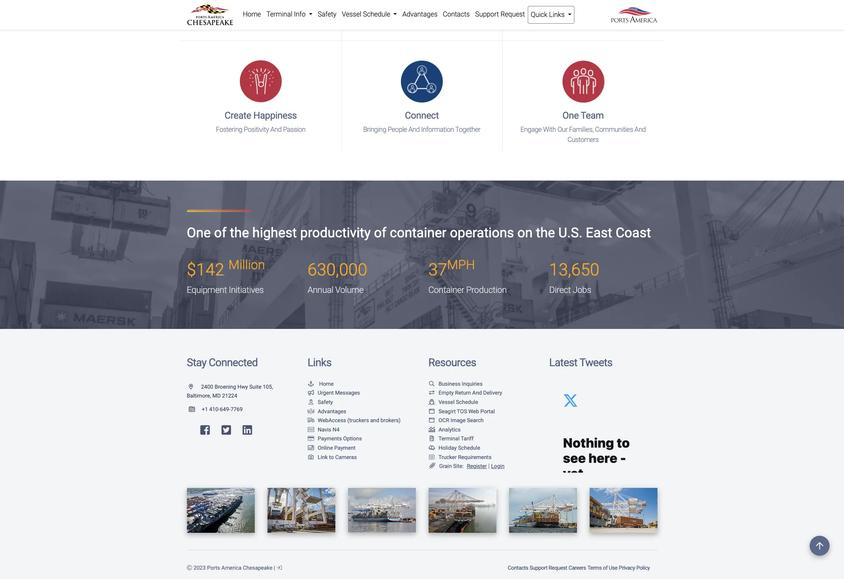 Task type: vqa. For each thing, say whether or not it's contained in the screenshot.
Request
yes



Task type: describe. For each thing, give the bounding box(es) containing it.
bells image
[[429, 446, 435, 451]]

map marker alt image
[[189, 385, 200, 390]]

1 horizontal spatial support request link
[[529, 561, 568, 576]]

login
[[491, 463, 505, 470]]

2023
[[194, 565, 206, 572]]

browser image
[[429, 409, 435, 415]]

analytics link
[[429, 427, 461, 433]]

online
[[318, 445, 333, 451]]

anchor image
[[308, 382, 315, 387]]

trucker requirements link
[[429, 454, 492, 460]]

contacts support request careers terms of use privacy policy
[[508, 565, 650, 572]]

team
[[581, 110, 604, 121]]

phone office image
[[189, 407, 202, 413]]

zero
[[270, 15, 282, 23]]

linkedin image
[[243, 425, 252, 436]]

2 safety from the top
[[318, 399, 333, 405]]

terminal tariff link
[[429, 436, 474, 442]]

trucker
[[439, 454, 457, 460]]

operations
[[450, 225, 514, 241]]

resources
[[429, 356, 476, 369]]

credit card image
[[308, 437, 315, 442]]

online payment link
[[308, 445, 356, 451]]

0 horizontal spatial of
[[214, 225, 227, 241]]

stay
[[187, 356, 206, 369]]

jobs
[[573, 285, 591, 295]]

0 horizontal spatial links
[[308, 356, 332, 369]]

camera image
[[308, 455, 315, 460]]

commitment to zero harm
[[222, 15, 300, 23]]

business
[[439, 381, 461, 387]]

payment
[[334, 445, 356, 451]]

urgent messages
[[318, 390, 360, 396]]

go to top image
[[810, 536, 830, 556]]

+1 410-649-7769 link
[[187, 406, 243, 413]]

requirements
[[458, 454, 492, 460]]

quick links link
[[528, 6, 575, 24]]

2400
[[201, 384, 213, 390]]

terminal tariff
[[439, 436, 474, 442]]

engage with our families, communities  and customers
[[521, 126, 646, 144]]

0 horizontal spatial request
[[501, 10, 525, 18]]

cameras
[[335, 454, 357, 460]]

payments
[[318, 436, 342, 442]]

u.s.
[[559, 225, 583, 241]]

customers
[[568, 136, 599, 144]]

online payment
[[318, 445, 356, 451]]

0 horizontal spatial advantages link
[[308, 408, 346, 415]]

2023 ports america chesapeake |
[[192, 565, 277, 572]]

terms of use link
[[587, 561, 618, 576]]

business inquiries
[[439, 381, 483, 387]]

mph
[[447, 258, 475, 272]]

grain
[[439, 463, 452, 470]]

list alt image
[[429, 455, 435, 460]]

hwy
[[238, 384, 248, 390]]

ethical
[[411, 15, 430, 23]]

0 vertical spatial vessel
[[342, 10, 361, 18]]

safety link for terminal info link
[[315, 6, 339, 23]]

moral
[[444, 15, 460, 23]]

1 vertical spatial contacts link
[[507, 561, 529, 576]]

together
[[456, 126, 481, 134]]

empty
[[439, 390, 454, 396]]

37
[[429, 260, 447, 280]]

best
[[611, 15, 624, 23]]

seagirt
[[439, 408, 456, 415]]

commitment
[[222, 15, 259, 23]]

web
[[469, 408, 479, 415]]

terms
[[588, 565, 602, 572]]

harm
[[284, 15, 300, 23]]

ocr
[[439, 417, 449, 424]]

0 vertical spatial vessel schedule
[[342, 10, 392, 18]]

information
[[421, 126, 454, 134]]

webaccess
[[318, 417, 346, 424]]

and inside engage with our families, communities  and customers
[[635, 126, 646, 134]]

image
[[451, 417, 466, 424]]

to for commitment
[[261, 15, 268, 23]]

105,
[[263, 384, 273, 390]]

careers
[[569, 565, 586, 572]]

142
[[196, 260, 224, 280]]

brokers)
[[381, 417, 401, 424]]

0 vertical spatial vessel schedule link
[[339, 6, 400, 23]]

0 horizontal spatial |
[[274, 565, 275, 572]]

return
[[455, 390, 471, 396]]

exhibit
[[355, 15, 374, 23]]

options
[[343, 436, 362, 442]]

1 the from the left
[[375, 15, 386, 23]]

payments options link
[[308, 436, 362, 442]]

inquiries
[[462, 381, 483, 387]]

navis
[[318, 427, 331, 433]]

0 vertical spatial advantages link
[[400, 6, 440, 23]]

649-
[[220, 406, 231, 413]]

seagirt tos web portal
[[439, 408, 495, 415]]

2 the from the left
[[536, 225, 555, 241]]

analytics
[[439, 427, 461, 433]]

one for one team
[[563, 110, 579, 121]]

families,
[[569, 126, 594, 134]]

engage
[[521, 126, 542, 134]]

being
[[582, 15, 597, 23]]

america
[[222, 565, 242, 572]]

exhibit the highest ethical and moral principles
[[355, 15, 489, 23]]

contacts for contacts support request careers terms of use privacy policy
[[508, 565, 528, 572]]

n4
[[333, 427, 340, 433]]

portal
[[481, 408, 495, 415]]

exchange image
[[429, 391, 435, 396]]

initiatives
[[229, 285, 264, 295]]

create
[[225, 110, 251, 121]]

link
[[318, 454, 328, 460]]

410-
[[209, 406, 220, 413]]

(truckers
[[348, 417, 369, 424]]

one of the highest productivity of container operations on the u.s. east coast
[[187, 225, 651, 241]]

search image
[[429, 382, 435, 387]]



Task type: locate. For each thing, give the bounding box(es) containing it.
|
[[489, 463, 490, 470], [274, 565, 275, 572]]

of for contacts
[[603, 565, 608, 572]]

0 vertical spatial home link
[[240, 6, 264, 23]]

and
[[431, 15, 442, 23], [270, 126, 282, 134], [409, 126, 420, 134], [635, 126, 646, 134], [473, 390, 482, 396]]

0 horizontal spatial vessel schedule link
[[339, 6, 400, 23]]

broening
[[215, 384, 236, 390]]

$ 142 million
[[187, 258, 265, 280]]

of left use
[[603, 565, 608, 572]]

equipment initiatives
[[187, 285, 264, 295]]

connected
[[209, 356, 258, 369]]

home inside "home" link
[[243, 10, 261, 18]]

1 horizontal spatial the
[[536, 225, 555, 241]]

safety link right info
[[315, 6, 339, 23]]

home link up urgent at the bottom left
[[308, 381, 334, 387]]

$
[[187, 260, 196, 280]]

register link
[[465, 463, 487, 470]]

fostering
[[216, 126, 242, 134]]

and down the "connect"
[[409, 126, 420, 134]]

link to cameras link
[[308, 454, 357, 460]]

safety link for urgent messages link
[[308, 399, 333, 405]]

and right communities
[[635, 126, 646, 134]]

support right "moral"
[[475, 10, 499, 18]]

the left the 'best'
[[599, 15, 610, 23]]

terminal for terminal info
[[267, 10, 292, 18]]

home link
[[240, 6, 264, 23], [308, 381, 334, 387]]

use
[[609, 565, 618, 572]]

0 vertical spatial safety link
[[315, 6, 339, 23]]

with
[[543, 126, 556, 134]]

0 horizontal spatial contacts
[[443, 10, 470, 18]]

truck container image
[[308, 418, 315, 424]]

0 vertical spatial |
[[489, 463, 490, 470]]

| left login link
[[489, 463, 490, 470]]

hand receiving image
[[308, 409, 315, 415]]

1 horizontal spatial home
[[319, 381, 334, 387]]

twitter square image
[[222, 425, 231, 436]]

2 to from the left
[[573, 15, 580, 23]]

advantages left "moral"
[[403, 10, 438, 18]]

terminal info
[[267, 10, 307, 18]]

1 vertical spatial terminal
[[439, 436, 460, 442]]

the right "exhibit" at the top of the page
[[375, 15, 386, 23]]

annual volume
[[308, 285, 364, 295]]

advantages link left "moral"
[[400, 6, 440, 23]]

file invoice image
[[429, 437, 435, 442]]

and down "happiness"
[[270, 126, 282, 134]]

the
[[375, 15, 386, 23], [599, 15, 610, 23]]

1 horizontal spatial links
[[549, 11, 565, 19]]

trucker requirements
[[439, 454, 492, 460]]

links up anchor icon
[[308, 356, 332, 369]]

of for one
[[374, 225, 387, 241]]

and left "moral"
[[431, 15, 442, 23]]

baltimore,
[[187, 393, 211, 399]]

37 mph
[[429, 258, 475, 280]]

1 horizontal spatial contacts link
[[507, 561, 529, 576]]

1 vertical spatial support
[[530, 565, 548, 572]]

2 horizontal spatial of
[[603, 565, 608, 572]]

0 vertical spatial safety
[[318, 10, 337, 18]]

0 vertical spatial contacts
[[443, 10, 470, 18]]

safety link down urgent at the bottom left
[[308, 399, 333, 405]]

1 horizontal spatial vessel schedule
[[439, 399, 478, 405]]

one for one of the highest productivity of container operations on the u.s. east coast
[[187, 225, 211, 241]]

holiday
[[439, 445, 457, 451]]

7769
[[231, 406, 243, 413]]

payments options
[[318, 436, 362, 442]]

md
[[213, 393, 221, 399]]

1 horizontal spatial of
[[374, 225, 387, 241]]

0 horizontal spatial advantages
[[318, 408, 346, 415]]

facebook square image
[[200, 425, 210, 436]]

info
[[294, 10, 306, 18]]

contacts
[[443, 10, 470, 18], [508, 565, 528, 572]]

0 vertical spatial one
[[563, 110, 579, 121]]

highest
[[388, 15, 409, 23]]

request
[[501, 10, 525, 18], [549, 565, 568, 572]]

privacy
[[619, 565, 635, 572]]

0 horizontal spatial the
[[375, 15, 386, 23]]

2 the from the left
[[599, 15, 610, 23]]

east
[[586, 225, 613, 241]]

direct
[[549, 285, 571, 295]]

0 horizontal spatial home link
[[240, 6, 264, 23]]

copyright image
[[187, 566, 192, 571]]

volume
[[335, 285, 364, 295]]

0 horizontal spatial vessel
[[342, 10, 361, 18]]

0 horizontal spatial support
[[475, 10, 499, 18]]

1 horizontal spatial the
[[599, 15, 610, 23]]

home link for urgent messages link
[[308, 381, 334, 387]]

home up urgent at the bottom left
[[319, 381, 334, 387]]

| left sign in image
[[274, 565, 275, 572]]

tariff
[[461, 436, 474, 442]]

1 vertical spatial advantages link
[[308, 408, 346, 415]]

webaccess (truckers and brokers) link
[[308, 417, 401, 424]]

1 horizontal spatial advantages
[[403, 10, 438, 18]]

0 vertical spatial request
[[501, 10, 525, 18]]

policy
[[637, 565, 650, 572]]

dedicated to being the best
[[543, 15, 624, 23]]

home left zero at left
[[243, 10, 261, 18]]

1 horizontal spatial one
[[563, 110, 579, 121]]

support left careers
[[530, 565, 548, 572]]

21224
[[222, 393, 237, 399]]

privacy policy link
[[618, 561, 651, 576]]

of up $ 142 million at the top left of the page
[[214, 225, 227, 241]]

0 vertical spatial schedule
[[363, 10, 390, 18]]

of left "container"
[[374, 225, 387, 241]]

1 horizontal spatial request
[[549, 565, 568, 572]]

container storage image
[[308, 427, 315, 433]]

on
[[518, 225, 533, 241]]

support
[[475, 10, 499, 18], [530, 565, 548, 572]]

1 vertical spatial home link
[[308, 381, 334, 387]]

tos
[[457, 408, 467, 415]]

fostering positivity and passion
[[216, 126, 306, 134]]

request left careers
[[549, 565, 568, 572]]

seagirt tos web portal link
[[429, 408, 495, 415]]

1 vertical spatial vessel schedule link
[[429, 399, 478, 405]]

sign in image
[[277, 566, 282, 571]]

production
[[466, 285, 507, 295]]

the
[[230, 225, 249, 241], [536, 225, 555, 241]]

home link left zero at left
[[240, 6, 264, 23]]

1 vertical spatial vessel
[[439, 399, 455, 405]]

safety right info
[[318, 10, 337, 18]]

bringing people and information together
[[363, 126, 481, 134]]

1 vertical spatial vessel schedule
[[439, 399, 478, 405]]

links right quick
[[549, 11, 565, 19]]

0 horizontal spatial one
[[187, 225, 211, 241]]

people
[[388, 126, 407, 134]]

0 horizontal spatial support request link
[[473, 6, 528, 23]]

schedule for holiday schedule link
[[458, 445, 480, 451]]

wheat image
[[429, 463, 436, 469]]

messages
[[335, 390, 360, 396]]

0 horizontal spatial contacts link
[[440, 6, 473, 23]]

to left zero at left
[[261, 15, 268, 23]]

coast
[[616, 225, 651, 241]]

0 vertical spatial home
[[243, 10, 261, 18]]

1 vertical spatial one
[[187, 225, 211, 241]]

0 vertical spatial links
[[549, 11, 565, 19]]

1 vertical spatial safety
[[318, 399, 333, 405]]

advantages up 'webaccess'
[[318, 408, 346, 415]]

productivity
[[300, 225, 371, 241]]

bullhorn image
[[308, 391, 315, 396]]

analytics image
[[429, 427, 435, 433]]

1 vertical spatial schedule
[[456, 399, 478, 405]]

ship image
[[429, 400, 435, 405]]

1 vertical spatial links
[[308, 356, 332, 369]]

schedule for the bottom vessel schedule link
[[456, 399, 478, 405]]

to left the 'being'
[[573, 15, 580, 23]]

equipment
[[187, 285, 227, 295]]

0 horizontal spatial terminal
[[267, 10, 292, 18]]

13,650
[[549, 260, 600, 280]]

one up $
[[187, 225, 211, 241]]

contacts for contacts
[[443, 10, 470, 18]]

1 horizontal spatial support
[[530, 565, 548, 572]]

container
[[390, 225, 447, 241]]

1 vertical spatial request
[[549, 565, 568, 572]]

1 horizontal spatial vessel
[[439, 399, 455, 405]]

and for empty return and delivery
[[473, 390, 482, 396]]

ports
[[207, 565, 220, 572]]

home link for terminal info link
[[240, 6, 264, 23]]

and for fostering positivity and passion
[[270, 126, 282, 134]]

0 horizontal spatial the
[[230, 225, 249, 241]]

one
[[563, 110, 579, 121], [187, 225, 211, 241]]

home
[[243, 10, 261, 18], [319, 381, 334, 387]]

1 to from the left
[[261, 15, 268, 23]]

one team
[[563, 110, 604, 121]]

1 horizontal spatial to
[[573, 15, 580, 23]]

schedule inside vessel schedule link
[[363, 10, 390, 18]]

connect
[[405, 110, 439, 121]]

holiday schedule
[[439, 445, 480, 451]]

1 horizontal spatial vessel schedule link
[[429, 399, 478, 405]]

navis n4
[[318, 427, 340, 433]]

business inquiries link
[[429, 381, 483, 387]]

1 vertical spatial safety link
[[308, 399, 333, 405]]

latest
[[549, 356, 578, 369]]

advantages link up 'webaccess'
[[308, 408, 346, 415]]

1 horizontal spatial advantages link
[[400, 6, 440, 23]]

one up our
[[563, 110, 579, 121]]

2 vertical spatial schedule
[[458, 445, 480, 451]]

terminal
[[267, 10, 292, 18], [439, 436, 460, 442]]

0 vertical spatial support request link
[[473, 6, 528, 23]]

1 vertical spatial support request link
[[529, 561, 568, 576]]

and for bringing people and information together
[[409, 126, 420, 134]]

0 horizontal spatial vessel schedule
[[342, 10, 392, 18]]

browser image
[[429, 418, 435, 424]]

0 horizontal spatial home
[[243, 10, 261, 18]]

container
[[429, 285, 464, 295]]

highest
[[252, 225, 297, 241]]

communities
[[595, 126, 633, 134]]

1 horizontal spatial terminal
[[439, 436, 460, 442]]

the right on
[[536, 225, 555, 241]]

0 vertical spatial terminal
[[267, 10, 292, 18]]

empty return and delivery
[[439, 390, 502, 396]]

0 vertical spatial contacts link
[[440, 6, 473, 23]]

advantages
[[403, 10, 438, 18], [318, 408, 346, 415]]

webaccess (truckers and brokers)
[[318, 417, 401, 424]]

safety down urgent at the bottom left
[[318, 399, 333, 405]]

1 horizontal spatial |
[[489, 463, 490, 470]]

register
[[467, 463, 487, 470]]

quick
[[531, 11, 548, 19]]

ocr image search link
[[429, 417, 484, 424]]

1 vertical spatial |
[[274, 565, 275, 572]]

quick links
[[531, 11, 567, 19]]

1 horizontal spatial home link
[[308, 381, 334, 387]]

1 safety from the top
[[318, 10, 337, 18]]

user hard hat image
[[308, 400, 315, 405]]

to for dedicated
[[573, 15, 580, 23]]

1 horizontal spatial contacts
[[508, 565, 528, 572]]

million
[[229, 258, 265, 272]]

request left quick
[[501, 10, 525, 18]]

support request link left quick
[[473, 6, 528, 23]]

search
[[467, 417, 484, 424]]

0 horizontal spatial to
[[261, 15, 268, 23]]

credit card front image
[[308, 446, 315, 451]]

1 the from the left
[[230, 225, 249, 241]]

terminal for terminal tariff
[[439, 436, 460, 442]]

1 vertical spatial advantages
[[318, 408, 346, 415]]

0 vertical spatial advantages
[[403, 10, 438, 18]]

1 vertical spatial home
[[319, 381, 334, 387]]

suite
[[249, 384, 262, 390]]

support request link
[[473, 6, 528, 23], [529, 561, 568, 576]]

stay connected
[[187, 356, 258, 369]]

the up million
[[230, 225, 249, 241]]

support request link left careers
[[529, 561, 568, 576]]

0 vertical spatial support
[[475, 10, 499, 18]]

1 vertical spatial contacts
[[508, 565, 528, 572]]

and down inquiries
[[473, 390, 482, 396]]



